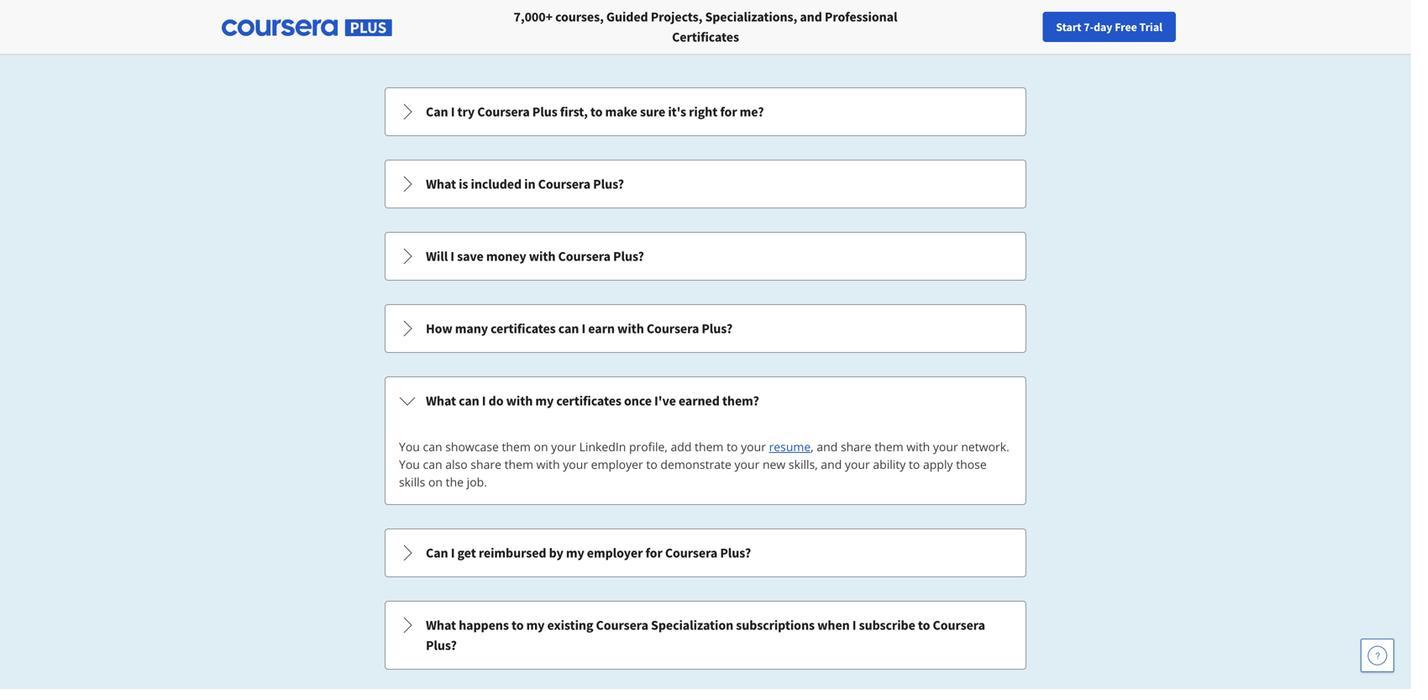 Task type: locate. For each thing, give the bounding box(es) containing it.
showcase
[[446, 439, 499, 455]]

can inside can i try coursera plus first, to make sure it's right for me? dropdown button
[[426, 103, 448, 120]]

new
[[763, 456, 786, 472]]

coursera
[[478, 103, 530, 120], [538, 176, 591, 192], [558, 248, 611, 265], [647, 320, 699, 337], [665, 545, 718, 561], [596, 617, 649, 634], [933, 617, 986, 634]]

linkedin
[[580, 439, 626, 455]]

also
[[446, 456, 468, 472]]

coursera right 'existing'
[[596, 617, 649, 634]]

0 vertical spatial for
[[721, 103, 738, 120]]

1 horizontal spatial certificates
[[557, 392, 622, 409]]

certificates up linkedin
[[557, 392, 622, 409]]

1 what from the top
[[426, 176, 456, 192]]

2 can from the top
[[426, 545, 448, 561]]

plus? inside what happens to my existing coursera specialization subscriptions when i subscribe to coursera plus?
[[426, 637, 457, 654]]

and right ,
[[817, 439, 838, 455]]

to down profile,
[[647, 456, 658, 472]]

can left earn
[[559, 320, 579, 337]]

right
[[689, 103, 718, 120]]

my inside "dropdown button"
[[536, 392, 554, 409]]

find
[[1054, 19, 1075, 34]]

frequently
[[489, 0, 661, 47]]

i right will on the top left of page
[[451, 248, 455, 265]]

i left do
[[482, 392, 486, 409]]

them up the ability
[[875, 439, 904, 455]]

what left is
[[426, 176, 456, 192]]

what can i do with my certificates once i've earned them?
[[426, 392, 760, 409]]

what left do
[[426, 392, 456, 409]]

1 vertical spatial share
[[471, 456, 502, 472]]

0 horizontal spatial on
[[429, 474, 443, 490]]

2 you from the top
[[399, 456, 420, 472]]

with up apply
[[907, 439, 931, 455]]

what is included in coursera plus? button
[[386, 161, 1026, 208]]

on left the
[[429, 474, 443, 490]]

subscriptions
[[736, 617, 815, 634]]

you inside , and share them with your network. you can also share them with your employer to demonstrate your new skills, and your ability to apply those skills on the job.
[[399, 456, 420, 472]]

happens
[[459, 617, 509, 634]]

can
[[559, 320, 579, 337], [459, 392, 480, 409], [423, 439, 443, 455], [423, 456, 443, 472]]

i've
[[655, 392, 676, 409]]

employer inside dropdown button
[[587, 545, 643, 561]]

employer right by in the bottom of the page
[[587, 545, 643, 561]]

trial
[[1140, 19, 1163, 34]]

what inside "dropdown button"
[[426, 392, 456, 409]]

0 vertical spatial my
[[536, 392, 554, 409]]

can inside "dropdown button"
[[459, 392, 480, 409]]

can inside , and share them with your network. you can also share them with your employer to demonstrate your new skills, and your ability to apply those skills on the job.
[[423, 456, 443, 472]]

add
[[671, 439, 692, 455]]

employer
[[591, 456, 644, 472], [587, 545, 643, 561]]

1 you from the top
[[399, 439, 420, 455]]

them up "demonstrate"
[[695, 439, 724, 455]]

for up specialization on the bottom of the page
[[646, 545, 663, 561]]

for left me?
[[721, 103, 738, 120]]

is
[[459, 176, 468, 192]]

to
[[591, 103, 603, 120], [727, 439, 738, 455], [647, 456, 658, 472], [909, 456, 921, 472], [512, 617, 524, 634], [918, 617, 931, 634]]

how
[[426, 320, 453, 337]]

1 vertical spatial you
[[399, 456, 420, 472]]

share up job.
[[471, 456, 502, 472]]

once
[[624, 392, 652, 409]]

can left try
[[426, 103, 448, 120]]

them?
[[723, 392, 760, 409]]

on inside , and share them with your network. you can also share them with your employer to demonstrate your new skills, and your ability to apply those skills on the job.
[[429, 474, 443, 490]]

and right skills,
[[821, 456, 842, 472]]

day
[[1094, 19, 1113, 34]]

1 vertical spatial on
[[429, 474, 443, 490]]

with for , and share them with your network. you can also share them with your employer to demonstrate your new skills, and your ability to apply those skills on the job.
[[907, 439, 931, 455]]

those
[[957, 456, 987, 472]]

resume
[[769, 439, 811, 455]]

start
[[1057, 19, 1082, 34]]

can left also on the left bottom of page
[[423, 456, 443, 472]]

2 what from the top
[[426, 392, 456, 409]]

1 vertical spatial certificates
[[557, 392, 622, 409]]

i right when
[[853, 617, 857, 634]]

apply
[[924, 456, 954, 472]]

my left 'existing'
[[527, 617, 545, 634]]

2 vertical spatial my
[[527, 617, 545, 634]]

can
[[426, 103, 448, 120], [426, 545, 448, 561]]

1 vertical spatial what
[[426, 392, 456, 409]]

what for what can i do with my certificates once i've earned them?
[[426, 392, 456, 409]]

resume link
[[769, 439, 811, 455]]

list
[[383, 86, 1029, 689]]

start 7-day free trial button
[[1043, 12, 1177, 42]]

and left the professional
[[800, 8, 823, 25]]

can i try coursera plus first, to make sure it's right for me?
[[426, 103, 764, 120]]

0 vertical spatial and
[[800, 8, 823, 25]]

can left get
[[426, 545, 448, 561]]

will i save money with coursera plus?
[[426, 248, 644, 265]]

with inside dropdown button
[[618, 320, 644, 337]]

with right do
[[506, 392, 533, 409]]

0 horizontal spatial certificates
[[491, 320, 556, 337]]

i inside what happens to my existing coursera specialization subscriptions when i subscribe to coursera plus?
[[853, 617, 857, 634]]

and
[[800, 8, 823, 25], [817, 439, 838, 455], [821, 456, 842, 472]]

what happens to my existing coursera specialization subscriptions when i subscribe to coursera plus? button
[[386, 602, 1026, 669]]

employer down you can showcase them on your linkedin profile, add them to your resume
[[591, 456, 644, 472]]

with for will i save money with coursera plus?
[[529, 248, 556, 265]]

new
[[1102, 19, 1124, 34]]

my for certificates
[[536, 392, 554, 409]]

1 vertical spatial for
[[646, 545, 663, 561]]

will
[[426, 248, 448, 265]]

certificates inside dropdown button
[[491, 320, 556, 337]]

1 horizontal spatial on
[[534, 439, 548, 455]]

your
[[1078, 19, 1100, 34], [551, 439, 577, 455], [741, 439, 766, 455], [934, 439, 959, 455], [563, 456, 588, 472], [735, 456, 760, 472], [845, 456, 870, 472]]

find your new career link
[[1045, 17, 1167, 38]]

share
[[841, 439, 872, 455], [471, 456, 502, 472]]

coursera up how many certificates can i earn with coursera plus?
[[558, 248, 611, 265]]

0 vertical spatial certificates
[[491, 320, 556, 337]]

1 vertical spatial can
[[426, 545, 448, 561]]

0 vertical spatial you
[[399, 439, 420, 455]]

certificates
[[672, 29, 740, 45]]

certificates right many
[[491, 320, 556, 337]]

with right earn
[[618, 320, 644, 337]]

employer inside , and share them with your network. you can also share them with your employer to demonstrate your new skills, and your ability to apply those skills on the job.
[[591, 456, 644, 472]]

on
[[534, 439, 548, 455], [429, 474, 443, 490]]

how many certificates can i earn with coursera plus? button
[[386, 305, 1026, 352]]

on left linkedin
[[534, 439, 548, 455]]

money
[[486, 248, 527, 265]]

1 can from the top
[[426, 103, 448, 120]]

frequently asked questions
[[489, 0, 923, 47]]

my right do
[[536, 392, 554, 409]]

what left happens
[[426, 617, 456, 634]]

0 vertical spatial can
[[426, 103, 448, 120]]

0 vertical spatial employer
[[591, 456, 644, 472]]

find your new career
[[1054, 19, 1159, 34]]

certificates
[[491, 320, 556, 337], [557, 392, 622, 409]]

network.
[[962, 439, 1010, 455]]

can left showcase
[[423, 439, 443, 455]]

how many certificates can i earn with coursera plus?
[[426, 320, 733, 337]]

i
[[451, 103, 455, 120], [451, 248, 455, 265], [582, 320, 586, 337], [482, 392, 486, 409], [451, 545, 455, 561], [853, 617, 857, 634]]

2 vertical spatial what
[[426, 617, 456, 634]]

what inside what happens to my existing coursera specialization subscriptions when i subscribe to coursera plus?
[[426, 617, 456, 634]]

will i save money with coursera plus? button
[[386, 233, 1026, 280]]

specializations,
[[705, 8, 798, 25]]

None search field
[[231, 11, 635, 44]]

with right money
[[529, 248, 556, 265]]

my right by in the bottom of the page
[[566, 545, 585, 561]]

0 vertical spatial share
[[841, 439, 872, 455]]

1 vertical spatial employer
[[587, 545, 643, 561]]

7,000+ courses, guided projects, specializations, and professional certificates
[[514, 8, 898, 45]]

for
[[721, 103, 738, 120], [646, 545, 663, 561]]

0 horizontal spatial for
[[646, 545, 663, 561]]

7,000+
[[514, 8, 553, 25]]

plus?
[[593, 176, 624, 192], [614, 248, 644, 265], [702, 320, 733, 337], [721, 545, 751, 561], [426, 637, 457, 654]]

existing
[[548, 617, 594, 634]]

share right ,
[[841, 439, 872, 455]]

coursera right earn
[[647, 320, 699, 337]]

and inside the 7,000+ courses, guided projects, specializations, and professional certificates
[[800, 8, 823, 25]]

0 horizontal spatial share
[[471, 456, 502, 472]]

them
[[502, 439, 531, 455], [695, 439, 724, 455], [875, 439, 904, 455], [505, 456, 534, 472]]

1 vertical spatial my
[[566, 545, 585, 561]]

coursera plus image
[[222, 19, 392, 36]]

can inside can i get reimbursed by my employer for coursera plus? dropdown button
[[426, 545, 448, 561]]

reimbursed
[[479, 545, 547, 561]]

0 vertical spatial what
[[426, 176, 456, 192]]

can left do
[[459, 392, 480, 409]]

you
[[399, 439, 420, 455], [399, 456, 420, 472]]

questions
[[768, 0, 923, 47]]

my for employer
[[566, 545, 585, 561]]

3 what from the top
[[426, 617, 456, 634]]



Task type: vqa. For each thing, say whether or not it's contained in the screenshot.
topmost and
yes



Task type: describe. For each thing, give the bounding box(es) containing it.
demonstrate
[[661, 456, 732, 472]]

skills
[[399, 474, 426, 490]]

can for can i get reimbursed by my employer for coursera plus?
[[426, 545, 448, 561]]

try
[[458, 103, 475, 120]]

coursera inside "dropdown button"
[[558, 248, 611, 265]]

coursera right subscribe at the right of page
[[933, 617, 986, 634]]

do
[[489, 392, 504, 409]]

start 7-day free trial
[[1057, 19, 1163, 34]]

specialization
[[651, 617, 734, 634]]

to right subscribe at the right of page
[[918, 617, 931, 634]]

i left try
[[451, 103, 455, 120]]

to left apply
[[909, 456, 921, 472]]

free
[[1115, 19, 1138, 34]]

it's
[[668, 103, 687, 120]]

save
[[457, 248, 484, 265]]

can i try coursera plus first, to make sure it's right for me? button
[[386, 88, 1026, 135]]

sure
[[640, 103, 666, 120]]

what is included in coursera plus?
[[426, 176, 624, 192]]

what for what happens to my existing coursera specialization subscriptions when i subscribe to coursera plus?
[[426, 617, 456, 634]]

can i get reimbursed by my employer for coursera plus? button
[[386, 529, 1026, 577]]

list containing can i try coursera plus first, to make sure it's right for me?
[[383, 86, 1029, 689]]

when
[[818, 617, 850, 634]]

skills,
[[789, 456, 818, 472]]

guided
[[607, 8, 648, 25]]

projects,
[[651, 8, 703, 25]]

can i get reimbursed by my employer for coursera plus?
[[426, 545, 751, 561]]

first,
[[560, 103, 588, 120]]

what happens to my existing coursera specialization subscriptions when i subscribe to coursera plus?
[[426, 617, 986, 654]]

what for what is included in coursera plus?
[[426, 176, 456, 192]]

earned
[[679, 392, 720, 409]]

can for can i try coursera plus first, to make sure it's right for me?
[[426, 103, 448, 120]]

you can showcase them on your linkedin profile, add them to your resume
[[399, 439, 811, 455]]

them right showcase
[[502, 439, 531, 455]]

the
[[446, 474, 464, 490]]

profile,
[[629, 439, 668, 455]]

with down you can showcase them on your linkedin profile, add them to your resume
[[537, 456, 560, 472]]

help center image
[[1368, 645, 1388, 666]]

certificates inside "dropdown button"
[[557, 392, 622, 409]]

to up "demonstrate"
[[727, 439, 738, 455]]

0 vertical spatial on
[[534, 439, 548, 455]]

to right "first,"
[[591, 103, 603, 120]]

plus? inside "dropdown button"
[[614, 248, 644, 265]]

job.
[[467, 474, 487, 490]]

get
[[458, 545, 476, 561]]

coursera right in
[[538, 176, 591, 192]]

in
[[525, 176, 536, 192]]

them right also on the left bottom of page
[[505, 456, 534, 472]]

ability
[[874, 456, 906, 472]]

me?
[[740, 103, 764, 120]]

make
[[606, 103, 638, 120]]

2 vertical spatial and
[[821, 456, 842, 472]]

courses,
[[556, 8, 604, 25]]

by
[[549, 545, 564, 561]]

my inside what happens to my existing coursera specialization subscriptions when i subscribe to coursera plus?
[[527, 617, 545, 634]]

what can i do with my certificates once i've earned them? button
[[386, 377, 1026, 424]]

professional
[[825, 8, 898, 25]]

1 horizontal spatial share
[[841, 439, 872, 455]]

can inside dropdown button
[[559, 320, 579, 337]]

7-
[[1084, 19, 1094, 34]]

i left earn
[[582, 320, 586, 337]]

earn
[[589, 320, 615, 337]]

,
[[811, 439, 814, 455]]

to right happens
[[512, 617, 524, 634]]

1 vertical spatial and
[[817, 439, 838, 455]]

1 horizontal spatial for
[[721, 103, 738, 120]]

asked
[[668, 0, 761, 47]]

i left get
[[451, 545, 455, 561]]

many
[[455, 320, 488, 337]]

plus
[[533, 103, 558, 120]]

career
[[1127, 19, 1159, 34]]

subscribe
[[859, 617, 916, 634]]

your inside 'link'
[[1078, 19, 1100, 34]]

coursera right try
[[478, 103, 530, 120]]

with for what can i do with my certificates once i've earned them?
[[506, 392, 533, 409]]

included
[[471, 176, 522, 192]]

, and share them with your network. you can also share them with your employer to demonstrate your new skills, and your ability to apply those skills on the job.
[[399, 439, 1010, 490]]

coursera up specialization on the bottom of the page
[[665, 545, 718, 561]]



